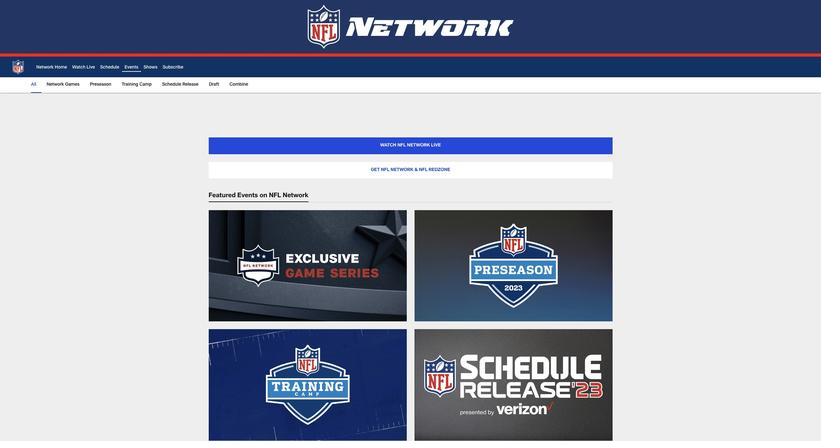 Task type: locate. For each thing, give the bounding box(es) containing it.
schedule for schedule
[[100, 65, 119, 70]]

banner
[[0, 57, 821, 93]]

schedule
[[100, 65, 119, 70], [162, 83, 181, 87]]

featured events on nfl network
[[209, 193, 309, 200]]

banner containing network home
[[0, 57, 821, 93]]

training camp link
[[119, 77, 154, 92]]

network home
[[36, 65, 67, 70]]

watch nfl network live
[[380, 143, 441, 148]]

network
[[407, 143, 430, 148], [391, 168, 414, 172]]

events inside banner
[[125, 65, 138, 70]]

advertisement element
[[293, 101, 529, 130]]

network for live
[[407, 143, 430, 148]]

1 vertical spatial network
[[391, 168, 414, 172]]

schedule for schedule release
[[162, 83, 181, 87]]

network games link
[[44, 77, 82, 92]]

schedule link
[[100, 65, 119, 70]]

1 horizontal spatial events
[[237, 193, 258, 200]]

network left live
[[407, 143, 430, 148]]

network for network games
[[47, 83, 64, 87]]

scheduel_release_23_events image
[[415, 330, 613, 441]]

preseason link
[[87, 77, 114, 92]]

1 vertical spatial schedule
[[162, 83, 181, 87]]

network for &
[[391, 168, 414, 172]]

0 vertical spatial schedule
[[100, 65, 119, 70]]

network right "on"
[[283, 193, 309, 200]]

combine
[[230, 83, 248, 87]]

network left games
[[47, 83, 64, 87]]

0 vertical spatial network
[[36, 65, 54, 70]]

schedule right "live"
[[100, 65, 119, 70]]

network inside the get nfl network & nfl redzone link
[[391, 168, 414, 172]]

get nfl network & nfl redzone
[[371, 168, 450, 172]]

events
[[125, 65, 138, 70], [237, 193, 258, 200]]

page main content main content
[[0, 138, 821, 442]]

&
[[415, 168, 418, 172]]

1 horizontal spatial schedule
[[162, 83, 181, 87]]

nfln_preseason_23_events_page image
[[415, 211, 613, 322]]

1 vertical spatial events
[[237, 193, 258, 200]]

live
[[431, 143, 441, 148]]

0 horizontal spatial events
[[125, 65, 138, 70]]

events link
[[125, 65, 138, 70]]

combine link
[[227, 77, 251, 92]]

network for network home
[[36, 65, 54, 70]]

draft link
[[206, 77, 222, 92]]

subscribe link
[[163, 65, 183, 70]]

2 vertical spatial network
[[283, 193, 309, 200]]

events up training
[[125, 65, 138, 70]]

redzone
[[429, 168, 450, 172]]

games
[[65, 83, 80, 87]]

nfl
[[398, 143, 406, 148], [381, 168, 390, 172], [419, 168, 428, 172], [269, 193, 281, 200]]

home
[[55, 65, 67, 70]]

get nfl network & nfl redzone link
[[209, 162, 613, 179]]

network left &
[[391, 168, 414, 172]]

schedule down subscribe link
[[162, 83, 181, 87]]

watch
[[72, 65, 85, 70]]

watch
[[380, 143, 396, 148]]

watch live
[[72, 65, 95, 70]]

camp
[[139, 83, 152, 87]]

network home link
[[36, 65, 67, 70]]

events left "on"
[[237, 193, 258, 200]]

1 vertical spatial network
[[47, 83, 64, 87]]

0 vertical spatial events
[[125, 65, 138, 70]]

network left home
[[36, 65, 54, 70]]

shows link
[[144, 65, 157, 70]]

network inside watch nfl network live link
[[407, 143, 430, 148]]

0 vertical spatial network
[[407, 143, 430, 148]]

network
[[36, 65, 54, 70], [47, 83, 64, 87], [283, 193, 309, 200]]

0 horizontal spatial schedule
[[100, 65, 119, 70]]



Task type: vqa. For each thing, say whether or not it's contained in the screenshot.
Watch Live
yes



Task type: describe. For each thing, give the bounding box(es) containing it.
network games
[[47, 83, 80, 87]]

subscribe
[[163, 65, 183, 70]]

nfl right &
[[419, 168, 428, 172]]

on
[[260, 193, 267, 200]]

featured
[[209, 193, 236, 200]]

nfl right get
[[381, 168, 390, 172]]

training camp generic image
[[209, 330, 407, 441]]

schedule release
[[162, 83, 199, 87]]

watch nfl network live link
[[209, 138, 613, 154]]

events inside the page main content main content
[[237, 193, 258, 200]]

nfl right watch
[[398, 143, 406, 148]]

nfl right "on"
[[269, 193, 281, 200]]

live
[[87, 65, 95, 70]]

preseason
[[90, 83, 111, 87]]

training camp
[[122, 83, 152, 87]]

training
[[122, 83, 138, 87]]

shows
[[144, 65, 157, 70]]

get
[[371, 168, 380, 172]]

all link
[[31, 77, 39, 92]]

exclusivegameseries_eventspage image
[[209, 211, 407, 322]]

release
[[183, 83, 199, 87]]

draft
[[209, 83, 219, 87]]

watch live link
[[72, 65, 95, 70]]

nfl shield image
[[10, 59, 26, 75]]

network inside the page main content main content
[[283, 193, 309, 200]]

all
[[31, 83, 36, 87]]

schedule release link
[[160, 77, 201, 92]]



